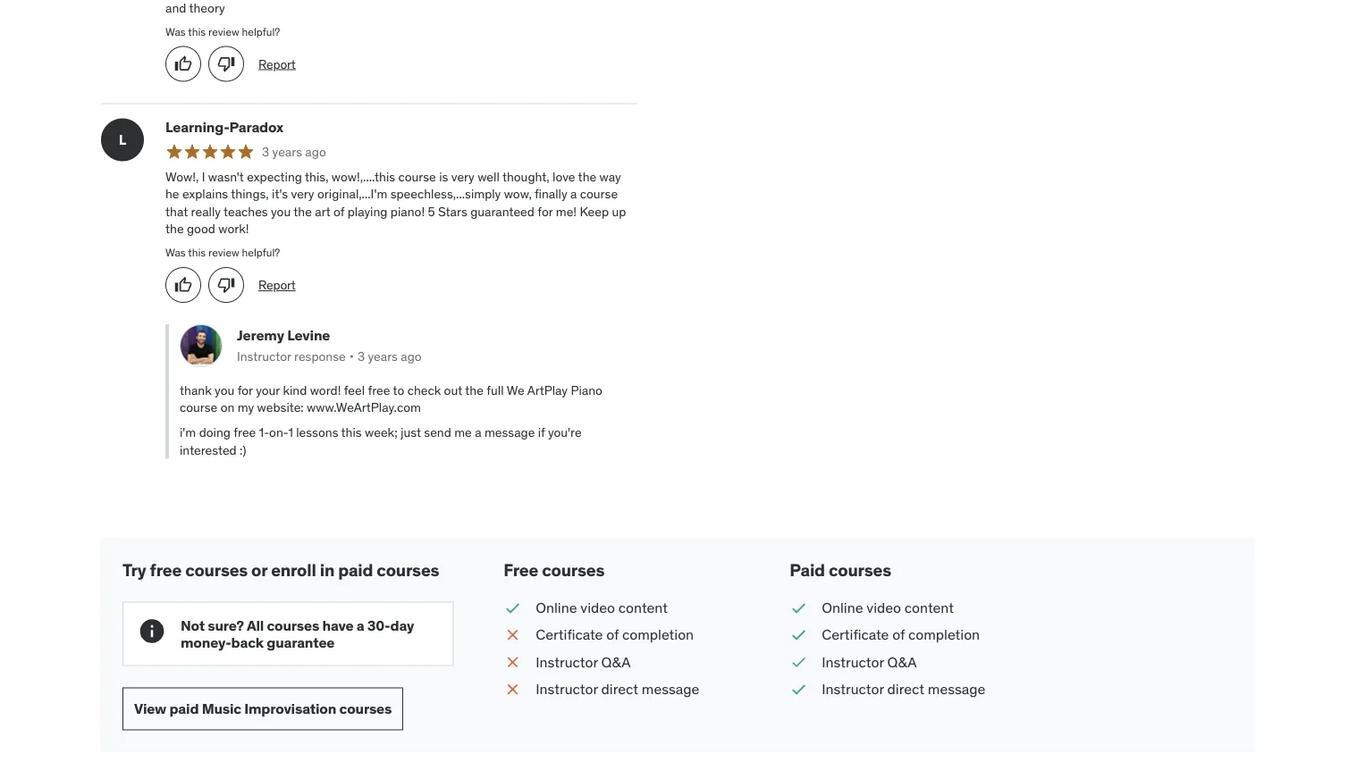 Task type: locate. For each thing, give the bounding box(es) containing it.
for up my
[[238, 382, 253, 399]]

0 horizontal spatial online
[[536, 599, 577, 617]]

0 horizontal spatial free
[[150, 559, 182, 581]]

for inside thank you for your kind word! feel free to check out the full we artplay piano course on my website: www.weartplay.com i'm doing free 1-on-1 lessons this week; just send me a message if you're interested :)
[[238, 382, 253, 399]]

0 horizontal spatial instructor direct message
[[536, 681, 700, 699]]

1 horizontal spatial instructor direct message
[[822, 681, 986, 699]]

video down free courses
[[581, 599, 615, 617]]

the left full
[[465, 382, 484, 399]]

1 vertical spatial very
[[291, 186, 314, 202]]

report button for 2nd mark as unhelpful image from the top of the page
[[258, 277, 296, 294]]

1 online video content from the left
[[536, 599, 668, 617]]

view
[[134, 700, 166, 719]]

years up expecting
[[272, 144, 302, 160]]

0 vertical spatial you
[[271, 204, 291, 220]]

1 vertical spatial years
[[368, 348, 398, 364]]

certificate of completion for paid courses
[[822, 626, 980, 645]]

2 direct from the left
[[888, 681, 925, 699]]

0 horizontal spatial a
[[357, 616, 364, 635]]

1 horizontal spatial instructor q&a
[[822, 653, 917, 672]]

online for paid
[[822, 599, 864, 617]]

2 vertical spatial this
[[341, 425, 362, 441]]

1 vertical spatial ago
[[401, 348, 422, 364]]

free up :)
[[234, 425, 256, 441]]

report up jeremy
[[258, 277, 296, 293]]

the inside thank you for your kind word! feel free to check out the full we artplay piano course on my website: www.weartplay.com i'm doing free 1-on-1 lessons this week; just send me a message if you're interested :)
[[465, 382, 484, 399]]

1 vertical spatial for
[[238, 382, 253, 399]]

1 instructor direct message from the left
[[536, 681, 700, 699]]

mark as unhelpful image up learning-paradox
[[217, 55, 235, 73]]

1 completion from the left
[[623, 626, 694, 645]]

it's
[[272, 186, 288, 202]]

paid
[[790, 559, 825, 581]]

the left way
[[578, 169, 597, 185]]

teaches
[[224, 204, 268, 220]]

1 report from the top
[[258, 56, 296, 72]]

1 vertical spatial paid
[[169, 700, 199, 719]]

1 horizontal spatial direct
[[888, 681, 925, 699]]

2 video from the left
[[867, 599, 902, 617]]

view paid music improvisation courses link
[[123, 688, 404, 731]]

helpful?
[[242, 25, 280, 38], [242, 246, 280, 260]]

video down paid courses
[[867, 599, 902, 617]]

certificate
[[536, 626, 603, 645], [822, 626, 889, 645]]

0 horizontal spatial for
[[238, 382, 253, 399]]

review
[[208, 25, 239, 38], [208, 246, 239, 260]]

small image
[[504, 599, 522, 619], [504, 626, 522, 646], [504, 653, 522, 673], [504, 680, 522, 700], [790, 680, 808, 700]]

mark as helpful image for second mark as unhelpful image from the bottom
[[174, 55, 192, 73]]

2 report from the top
[[258, 277, 296, 293]]

a left 30-
[[357, 616, 364, 635]]

2 completion from the left
[[909, 626, 980, 645]]

1 vertical spatial small image
[[790, 626, 808, 646]]

certificate for free
[[536, 626, 603, 645]]

0 vertical spatial this
[[188, 25, 206, 38]]

small image
[[790, 599, 808, 619], [790, 626, 808, 646], [790, 653, 808, 673]]

completion
[[623, 626, 694, 645], [909, 626, 980, 645]]

1 was from the top
[[165, 25, 186, 38]]

courses right "improvisation"
[[339, 700, 392, 719]]

1 q&a from the left
[[602, 653, 631, 672]]

2 horizontal spatial of
[[893, 626, 905, 645]]

2 horizontal spatial message
[[928, 681, 986, 699]]

ago up this,
[[305, 144, 326, 160]]

0 vertical spatial small image
[[790, 599, 808, 619]]

certificate of completion down free courses
[[536, 626, 694, 645]]

1 vertical spatial report
[[258, 277, 296, 293]]

original,...i'm
[[317, 186, 387, 202]]

1 vertical spatial you
[[215, 382, 235, 399]]

the
[[578, 169, 597, 185], [294, 204, 312, 220], [165, 221, 184, 237], [465, 382, 484, 399]]

0 vertical spatial helpful?
[[242, 25, 280, 38]]

q&a
[[602, 653, 631, 672], [888, 653, 917, 672]]

1 vertical spatial 3
[[358, 348, 365, 364]]

very right the is
[[451, 169, 475, 185]]

0 horizontal spatial completion
[[623, 626, 694, 645]]

mark as helpful image down good
[[174, 276, 192, 294]]

3
[[262, 144, 269, 160], [358, 348, 365, 364]]

free left the to
[[368, 382, 390, 399]]

0 vertical spatial course
[[398, 169, 436, 185]]

direct
[[602, 681, 639, 699], [888, 681, 925, 699]]

years
[[272, 144, 302, 160], [368, 348, 398, 364]]

1 horizontal spatial online video content
[[822, 599, 954, 617]]

1 small image from the top
[[790, 599, 808, 619]]

you up on
[[215, 382, 235, 399]]

1 horizontal spatial content
[[905, 599, 954, 617]]

0 horizontal spatial q&a
[[602, 653, 631, 672]]

0 horizontal spatial certificate
[[536, 626, 603, 645]]

online video content for free courses
[[536, 599, 668, 617]]

all
[[247, 616, 264, 635]]

1 horizontal spatial free
[[234, 425, 256, 441]]

1 vertical spatial helpful?
[[242, 246, 280, 260]]

1 vertical spatial mark as helpful image
[[174, 276, 192, 294]]

1 horizontal spatial 3
[[358, 348, 365, 364]]

1 online from the left
[[536, 599, 577, 617]]

completion for paid courses
[[909, 626, 980, 645]]

1 mark as unhelpful image from the top
[[217, 55, 235, 73]]

0 vertical spatial very
[[451, 169, 475, 185]]

3 small image from the top
[[790, 653, 808, 673]]

1 direct from the left
[[602, 681, 639, 699]]

day
[[390, 616, 414, 635]]

word!
[[310, 382, 341, 399]]

report for report button associated with 2nd mark as unhelpful image from the top of the page
[[258, 277, 296, 293]]

0 horizontal spatial direct
[[602, 681, 639, 699]]

2 was from the top
[[165, 246, 186, 260]]

paid right view
[[169, 700, 199, 719]]

instructor inside jeremy levine instructor response • 3 years ago
[[237, 348, 291, 364]]

paid
[[338, 559, 373, 581], [169, 700, 199, 719]]

1 horizontal spatial years
[[368, 348, 398, 364]]

report button
[[258, 55, 296, 73], [258, 277, 296, 294]]

report button up paradox
[[258, 55, 296, 73]]

0 horizontal spatial of
[[334, 204, 345, 220]]

1 vertical spatial was
[[165, 246, 186, 260]]

0 horizontal spatial you
[[215, 382, 235, 399]]

video for free courses
[[581, 599, 615, 617]]

0 vertical spatial years
[[272, 144, 302, 160]]

q&a for paid courses
[[888, 653, 917, 672]]

message
[[485, 425, 535, 441], [642, 681, 700, 699], [928, 681, 986, 699]]

1 vertical spatial report button
[[258, 277, 296, 294]]

was this review helpful?
[[165, 25, 280, 38], [165, 246, 280, 260]]

0 horizontal spatial instructor q&a
[[536, 653, 631, 672]]

0 horizontal spatial course
[[180, 400, 218, 416]]

love
[[553, 169, 576, 185]]

0 vertical spatial mark as helpful image
[[174, 55, 192, 73]]

courses right free
[[542, 559, 605, 581]]

course inside thank you for your kind word! feel free to check out the full we artplay piano course on my website: www.weartplay.com i'm doing free 1-on-1 lessons this week; just send me a message if you're interested :)
[[180, 400, 218, 416]]

1 horizontal spatial completion
[[909, 626, 980, 645]]

thank you for your kind word! feel free to check out the full we artplay piano course on my website: www.weartplay.com i'm doing free 1-on-1 lessons this week; just send me a message if you're interested :)
[[180, 382, 603, 458]]

report button for second mark as unhelpful image from the bottom
[[258, 55, 296, 73]]

mark as helpful image up learning-
[[174, 55, 192, 73]]

1-
[[259, 425, 269, 441]]

very
[[451, 169, 475, 185], [291, 186, 314, 202]]

2 vertical spatial a
[[357, 616, 364, 635]]

course down thank
[[180, 400, 218, 416]]

a right me
[[475, 425, 482, 441]]

1 instructor q&a from the left
[[536, 653, 631, 672]]

0 vertical spatial paid
[[338, 559, 373, 581]]

online video content down free courses
[[536, 599, 668, 617]]

of for free
[[607, 626, 619, 645]]

me
[[455, 425, 472, 441]]

1 certificate from the left
[[536, 626, 603, 645]]

1 horizontal spatial of
[[607, 626, 619, 645]]

2 small image from the top
[[790, 626, 808, 646]]

courses inside not sure? all courses have a 30-day money-back guarantee
[[267, 616, 319, 635]]

finally
[[535, 186, 568, 202]]

ago inside jeremy levine instructor response • 3 years ago
[[401, 348, 422, 364]]

2 instructor q&a from the left
[[822, 653, 917, 672]]

3 down paradox
[[262, 144, 269, 160]]

the left art
[[294, 204, 312, 220]]

2 vertical spatial course
[[180, 400, 218, 416]]

courses
[[185, 559, 248, 581], [377, 559, 439, 581], [542, 559, 605, 581], [829, 559, 892, 581], [267, 616, 319, 635], [339, 700, 392, 719]]

1 certificate of completion from the left
[[536, 626, 694, 645]]

this inside thank you for your kind word! feel free to check out the full we artplay piano course on my website: www.weartplay.com i'm doing free 1-on-1 lessons this week; just send me a message if you're interested :)
[[341, 425, 362, 441]]

mark as unhelpful image down work!
[[217, 276, 235, 294]]

keep
[[580, 204, 609, 220]]

paid courses
[[790, 559, 892, 581]]

improvisation
[[244, 700, 336, 719]]

for down finally
[[538, 204, 553, 220]]

1 horizontal spatial a
[[475, 425, 482, 441]]

for
[[538, 204, 553, 220], [238, 382, 253, 399]]

website:
[[257, 400, 304, 416]]

out
[[444, 382, 463, 399]]

0 vertical spatial report
[[258, 56, 296, 72]]

0 vertical spatial for
[[538, 204, 553, 220]]

completion for free courses
[[623, 626, 694, 645]]

free right the try
[[150, 559, 182, 581]]

0 vertical spatial mark as unhelpful image
[[217, 55, 235, 73]]

2 certificate from the left
[[822, 626, 889, 645]]

mark as unhelpful image
[[217, 55, 235, 73], [217, 276, 235, 294]]

instructor direct message
[[536, 681, 700, 699], [822, 681, 986, 699]]

0 vertical spatial report button
[[258, 55, 296, 73]]

1 horizontal spatial certificate of completion
[[822, 626, 980, 645]]

2 q&a from the left
[[888, 653, 917, 672]]

0 horizontal spatial online video content
[[536, 599, 668, 617]]

1 horizontal spatial certificate
[[822, 626, 889, 645]]

1 mark as helpful image from the top
[[174, 55, 192, 73]]

1 content from the left
[[619, 599, 668, 617]]

1 horizontal spatial online
[[822, 599, 864, 617]]

this
[[188, 25, 206, 38], [188, 246, 206, 260], [341, 425, 362, 441]]

video for paid courses
[[867, 599, 902, 617]]

video
[[581, 599, 615, 617], [867, 599, 902, 617]]

certificate down paid courses
[[822, 626, 889, 645]]

online down paid courses
[[822, 599, 864, 617]]

1 report button from the top
[[258, 55, 296, 73]]

0 vertical spatial review
[[208, 25, 239, 38]]

0 vertical spatial was this review helpful?
[[165, 25, 280, 38]]

free courses
[[504, 559, 605, 581]]

of inside wow!, i wasn't expecting this, wow!,....this course is very well thought,  love the way he explains things, it's very original,...i'm speechless,...simply wow, finally a course that really teaches you the art of playing piano! 5 stars guaranteed for me! keep up the good work!
[[334, 204, 345, 220]]

2 mark as helpful image from the top
[[174, 276, 192, 294]]

instructor q&a
[[536, 653, 631, 672], [822, 653, 917, 672]]

2 vertical spatial small image
[[790, 653, 808, 673]]

check
[[408, 382, 441, 399]]

1 video from the left
[[581, 599, 615, 617]]

online video content
[[536, 599, 668, 617], [822, 599, 954, 617]]

certificate of completion
[[536, 626, 694, 645], [822, 626, 980, 645]]

message for paid
[[928, 681, 986, 699]]

send
[[424, 425, 451, 441]]

1 horizontal spatial video
[[867, 599, 902, 617]]

piano!
[[391, 204, 425, 220]]

2 certificate of completion from the left
[[822, 626, 980, 645]]

is
[[439, 169, 448, 185]]

2 horizontal spatial course
[[580, 186, 618, 202]]

3 inside jeremy levine instructor response • 3 years ago
[[358, 348, 365, 364]]

very down this,
[[291, 186, 314, 202]]

1 vertical spatial review
[[208, 246, 239, 260]]

small image for certificate
[[790, 626, 808, 646]]

paid right in
[[338, 559, 373, 581]]

0 horizontal spatial certificate of completion
[[536, 626, 694, 645]]

1 horizontal spatial q&a
[[888, 653, 917, 672]]

levine
[[287, 326, 330, 345]]

of
[[334, 204, 345, 220], [607, 626, 619, 645], [893, 626, 905, 645]]

free
[[368, 382, 390, 399], [234, 425, 256, 441], [150, 559, 182, 581]]

mark as helpful image
[[174, 55, 192, 73], [174, 276, 192, 294]]

thank
[[180, 382, 212, 399]]

sure?
[[208, 616, 244, 635]]

try free courses or enroll in paid courses
[[123, 559, 439, 581]]

2 report button from the top
[[258, 277, 296, 294]]

q&a for free courses
[[602, 653, 631, 672]]

1 helpful? from the top
[[242, 25, 280, 38]]

really
[[191, 204, 221, 220]]

lessons
[[296, 425, 338, 441]]

a up 'me!'
[[571, 186, 577, 202]]

2 horizontal spatial free
[[368, 382, 390, 399]]

courses right all at bottom left
[[267, 616, 319, 635]]

2 was this review helpful? from the top
[[165, 246, 280, 260]]

playing
[[348, 204, 388, 220]]

1 horizontal spatial you
[[271, 204, 291, 220]]

small image for online
[[790, 599, 808, 619]]

1 vertical spatial a
[[475, 425, 482, 441]]

art
[[315, 204, 331, 220]]

1 vertical spatial this
[[188, 246, 206, 260]]

certificate down free courses
[[536, 626, 603, 645]]

message inside thank you for your kind word! feel free to check out the full we artplay piano course on my website: www.weartplay.com i'm doing free 1-on-1 lessons this week; just send me a message if you're interested :)
[[485, 425, 535, 441]]

years right •
[[368, 348, 398, 364]]

1 horizontal spatial for
[[538, 204, 553, 220]]

3 right •
[[358, 348, 365, 364]]

0 horizontal spatial message
[[485, 425, 535, 441]]

2 instructor direct message from the left
[[822, 681, 986, 699]]

5
[[428, 204, 435, 220]]

course up keep at the top of page
[[580, 186, 618, 202]]

message for free
[[642, 681, 700, 699]]

certificate of completion down paid courses
[[822, 626, 980, 645]]

2 helpful? from the top
[[242, 246, 280, 260]]

2 horizontal spatial a
[[571, 186, 577, 202]]

1 review from the top
[[208, 25, 239, 38]]

1 horizontal spatial ago
[[401, 348, 422, 364]]

1 vertical spatial free
[[234, 425, 256, 441]]

you
[[271, 204, 291, 220], [215, 382, 235, 399]]

a inside wow!, i wasn't expecting this, wow!,....this course is very well thought,  love the way he explains things, it's very original,...i'm speechless,...simply wow, finally a course that really teaches you the art of playing piano! 5 stars guaranteed for me! keep up the good work!
[[571, 186, 577, 202]]

0 horizontal spatial video
[[581, 599, 615, 617]]

wow!,
[[165, 169, 199, 185]]

0 horizontal spatial ago
[[305, 144, 326, 160]]

report button up jeremy
[[258, 277, 296, 294]]

ago up the to
[[401, 348, 422, 364]]

2 content from the left
[[905, 599, 954, 617]]

0 vertical spatial a
[[571, 186, 577, 202]]

report up paradox
[[258, 56, 296, 72]]

0 vertical spatial 3
[[262, 144, 269, 160]]

online down free courses
[[536, 599, 577, 617]]

course left the is
[[398, 169, 436, 185]]

interested
[[180, 442, 237, 458]]

not sure? all courses have a 30-day money-back guarantee
[[181, 616, 414, 652]]

you down "it's" in the top of the page
[[271, 204, 291, 220]]

•
[[349, 348, 354, 364]]

online video content down paid courses
[[822, 599, 954, 617]]

0 horizontal spatial content
[[619, 599, 668, 617]]

2 online video content from the left
[[822, 599, 954, 617]]

a
[[571, 186, 577, 202], [475, 425, 482, 441], [357, 616, 364, 635]]

stars
[[438, 204, 468, 220]]

certificate of completion for free courses
[[536, 626, 694, 645]]

1 horizontal spatial very
[[451, 169, 475, 185]]

2 online from the left
[[822, 599, 864, 617]]

1 vertical spatial mark as unhelpful image
[[217, 276, 235, 294]]

0 vertical spatial was
[[165, 25, 186, 38]]

1 horizontal spatial message
[[642, 681, 700, 699]]

for inside wow!, i wasn't expecting this, wow!,....this course is very well thought,  love the way he explains things, it's very original,...i'm speechless,...simply wow, finally a course that really teaches you the art of playing piano! 5 stars guaranteed for me! keep up the good work!
[[538, 204, 553, 220]]

1 vertical spatial was this review helpful?
[[165, 246, 280, 260]]



Task type: vqa. For each thing, say whether or not it's contained in the screenshot.
a within the thank you for your kind word! feel free to check out the full We ArtPlay Piano course on my website: www.WeArtPlay.com i'm doing free 1-on-1 lessons this week; just send me a message if you're interested :)
yes



Task type: describe. For each thing, give the bounding box(es) containing it.
30-
[[367, 616, 390, 635]]

in
[[320, 559, 335, 581]]

certificate for paid
[[822, 626, 889, 645]]

direct for free courses
[[602, 681, 639, 699]]

instructor direct message for free courses
[[536, 681, 700, 699]]

me!
[[556, 204, 577, 220]]

:)
[[240, 442, 246, 458]]

way
[[600, 169, 621, 185]]

view paid music improvisation courses
[[134, 700, 392, 719]]

0 horizontal spatial paid
[[169, 700, 199, 719]]

a inside not sure? all courses have a 30-day money-back guarantee
[[357, 616, 364, 635]]

this,
[[305, 169, 329, 185]]

back
[[231, 634, 264, 652]]

i
[[202, 169, 205, 185]]

music
[[202, 700, 241, 719]]

you're
[[548, 425, 582, 441]]

1 horizontal spatial paid
[[338, 559, 373, 581]]

the down 'that'
[[165, 221, 184, 237]]

expecting
[[247, 169, 302, 185]]

instructor direct message for paid courses
[[822, 681, 986, 699]]

my
[[238, 400, 254, 416]]

1 was this review helpful? from the top
[[165, 25, 280, 38]]

feel
[[344, 382, 365, 399]]

learning-
[[165, 118, 229, 136]]

courses up day
[[377, 559, 439, 581]]

work!
[[218, 221, 249, 237]]

instructor q&a for paid courses
[[822, 653, 917, 672]]

wasn't
[[208, 169, 244, 185]]

well
[[478, 169, 500, 185]]

of for paid
[[893, 626, 905, 645]]

3 years ago
[[262, 144, 326, 160]]

0 vertical spatial ago
[[305, 144, 326, 160]]

response
[[294, 348, 346, 364]]

up
[[612, 204, 626, 220]]

www.weartplay.com
[[307, 400, 421, 416]]

jeremy
[[237, 326, 284, 345]]

money-
[[181, 634, 231, 652]]

doing
[[199, 425, 231, 441]]

on-
[[269, 425, 288, 441]]

guaranteed
[[471, 204, 535, 220]]

instructor q&a for free courses
[[536, 653, 631, 672]]

kind
[[283, 382, 307, 399]]

report for report button associated with second mark as unhelpful image from the bottom
[[258, 56, 296, 72]]

content for paid courses
[[905, 599, 954, 617]]

mark as helpful image for 2nd mark as unhelpful image from the top of the page
[[174, 276, 192, 294]]

you inside wow!, i wasn't expecting this, wow!,....this course is very well thought,  love the way he explains things, it's very original,...i'm speechless,...simply wow, finally a course that really teaches you the art of playing piano! 5 stars guaranteed for me! keep up the good work!
[[271, 204, 291, 220]]

courses right the paid
[[829, 559, 892, 581]]

2 vertical spatial free
[[150, 559, 182, 581]]

wow!,....this
[[332, 169, 395, 185]]

i'm
[[180, 425, 196, 441]]

small image for instructor
[[790, 653, 808, 673]]

you inside thank you for your kind word! feel free to check out the full we artplay piano course on my website: www.weartplay.com i'm doing free 1-on-1 lessons this week; just send me a message if you're interested :)
[[215, 382, 235, 399]]

wow,
[[504, 186, 532, 202]]

explains
[[182, 186, 228, 202]]

if
[[538, 425, 545, 441]]

2 mark as unhelpful image from the top
[[217, 276, 235, 294]]

jeremy levine instructor response • 3 years ago
[[237, 326, 422, 364]]

wow!, i wasn't expecting this, wow!,....this course is very well thought,  love the way he explains things, it's very original,...i'm speechless,...simply wow, finally a course that really teaches you the art of playing piano! 5 stars guaranteed for me! keep up the good work!
[[165, 169, 626, 237]]

paradox
[[229, 118, 284, 136]]

enroll
[[271, 559, 316, 581]]

1 vertical spatial course
[[580, 186, 618, 202]]

to
[[393, 382, 405, 399]]

2 review from the top
[[208, 246, 239, 260]]

things,
[[231, 186, 269, 202]]

years inside jeremy levine instructor response • 3 years ago
[[368, 348, 398, 364]]

not
[[181, 616, 205, 635]]

your
[[256, 382, 280, 399]]

have
[[322, 616, 354, 635]]

artplay
[[527, 382, 568, 399]]

try
[[123, 559, 146, 581]]

online video content for paid courses
[[822, 599, 954, 617]]

on
[[221, 400, 235, 416]]

just
[[401, 425, 421, 441]]

1
[[288, 425, 293, 441]]

l
[[119, 131, 126, 149]]

he
[[165, 186, 179, 202]]

0 horizontal spatial very
[[291, 186, 314, 202]]

speechless,...simply
[[391, 186, 501, 202]]

direct for paid courses
[[888, 681, 925, 699]]

a inside thank you for your kind word! feel free to check out the full we artplay piano course on my website: www.weartplay.com i'm doing free 1-on-1 lessons this week; just send me a message if you're interested :)
[[475, 425, 482, 441]]

content for free courses
[[619, 599, 668, 617]]

good
[[187, 221, 215, 237]]

guarantee
[[267, 634, 335, 652]]

0 horizontal spatial years
[[272, 144, 302, 160]]

free
[[504, 559, 539, 581]]

learning-paradox
[[165, 118, 284, 136]]

that
[[165, 204, 188, 220]]

0 vertical spatial free
[[368, 382, 390, 399]]

week;
[[365, 425, 398, 441]]

we
[[507, 382, 525, 399]]

piano
[[571, 382, 603, 399]]

0 horizontal spatial 3
[[262, 144, 269, 160]]

thought,
[[503, 169, 550, 185]]

or
[[251, 559, 268, 581]]

full
[[487, 382, 504, 399]]

courses left or
[[185, 559, 248, 581]]

1 horizontal spatial course
[[398, 169, 436, 185]]

online for free
[[536, 599, 577, 617]]



